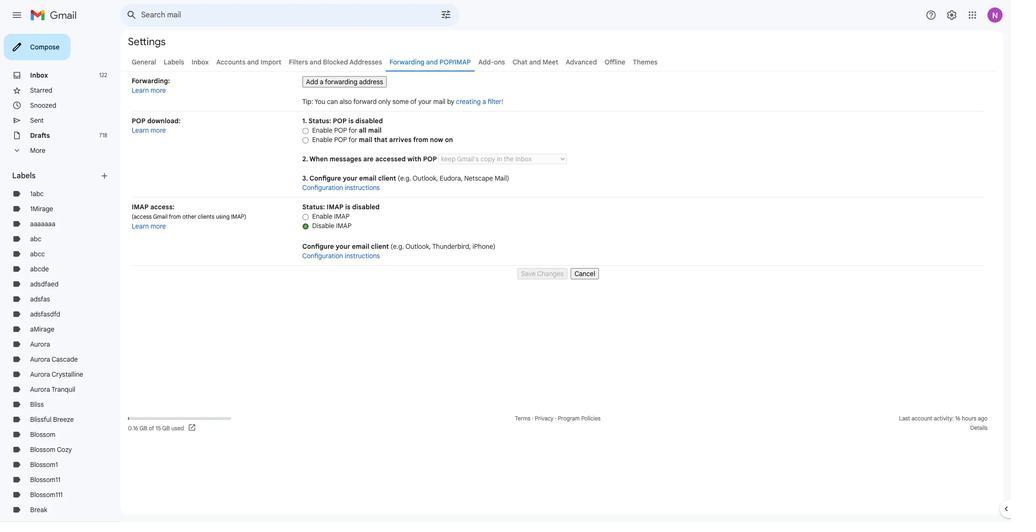 Task type: vqa. For each thing, say whether or not it's contained in the screenshot.
Ago
yes



Task type: locate. For each thing, give the bounding box(es) containing it.
clients
[[198, 213, 215, 220]]

gb right 0.16
[[140, 425, 147, 432]]

enable down 1. status: pop is disabled
[[312, 126, 333, 135]]

1 vertical spatial learn
[[132, 126, 149, 135]]

outlook, inside configure your email client (e.g. outlook, thunderbird, iphone) configuration instructions
[[406, 242, 431, 251]]

of left 15
[[149, 425, 154, 432]]

footer
[[121, 414, 997, 433]]

1 blossom from the top
[[30, 431, 55, 439]]

blossom down blossom "link"
[[30, 446, 55, 454]]

1 vertical spatial more
[[151, 126, 166, 135]]

0 vertical spatial learn more link
[[132, 86, 166, 95]]

your down disable imap
[[336, 242, 351, 251]]

drafts
[[30, 131, 50, 140]]

1 vertical spatial configure
[[303, 242, 334, 251]]

add-ons link
[[479, 58, 505, 66]]

abcde
[[30, 265, 49, 274]]

122
[[99, 72, 107, 79]]

gb right 15
[[162, 425, 170, 432]]

more
[[151, 86, 166, 95], [151, 126, 166, 135], [151, 222, 166, 231]]

more button
[[0, 143, 113, 158]]

2 and from the left
[[310, 58, 322, 66]]

gb
[[140, 425, 147, 432], [162, 425, 170, 432]]

sent
[[30, 116, 44, 125]]

ago
[[979, 415, 988, 422]]

3 learn from the top
[[132, 222, 149, 231]]

aurora for aurora tranquil
[[30, 386, 50, 394]]

1 vertical spatial from
[[169, 213, 181, 220]]

1. status: pop is disabled
[[303, 117, 383, 125]]

email
[[359, 174, 377, 183], [352, 242, 370, 251]]

imap down status: imap is disabled
[[334, 212, 350, 221]]

blossom111
[[30, 491, 63, 500]]

aurora for aurora cascade
[[30, 355, 50, 364]]

1 enable from the top
[[312, 126, 333, 135]]

0 vertical spatial outlook,
[[413, 174, 438, 183]]

1 horizontal spatial gb
[[162, 425, 170, 432]]

0 horizontal spatial from
[[169, 213, 181, 220]]

and left import
[[247, 58, 259, 66]]

for down the enable pop for all mail
[[349, 136, 357, 144]]

instructions down disable imap
[[345, 252, 380, 260]]

0 vertical spatial more
[[151, 86, 166, 95]]

aurora up 'bliss'
[[30, 386, 50, 394]]

inbox link
[[192, 58, 209, 66], [30, 71, 48, 80]]

learn inside pop download: learn more
[[132, 126, 149, 135]]

4 and from the left
[[529, 58, 541, 66]]

enable up when
[[312, 136, 333, 144]]

blossom down blissful
[[30, 431, 55, 439]]

for left all
[[349, 126, 357, 135]]

more inside imap access: (access gmail from other clients using imap) learn more
[[151, 222, 166, 231]]

labels for "labels" 'heading'
[[12, 171, 36, 181]]

2 vertical spatial learn
[[132, 222, 149, 231]]

compose
[[30, 43, 60, 51]]

0 horizontal spatial inbox
[[30, 71, 48, 80]]

inbox link right labels link
[[192, 58, 209, 66]]

status: right 1.
[[309, 117, 331, 125]]

your inside configure your email client (e.g. outlook, thunderbird, iphone) configuration instructions
[[336, 242, 351, 251]]

settings image
[[947, 9, 958, 21]]

2 enable from the top
[[312, 136, 333, 144]]

all
[[359, 126, 367, 135]]

program policies link
[[558, 415, 601, 422]]

0 horizontal spatial ·
[[532, 415, 534, 422]]

2.
[[303, 155, 308, 163]]

learn more link down download:
[[132, 126, 166, 135]]

imap for enable
[[334, 212, 350, 221]]

2 · from the left
[[555, 415, 557, 422]]

3.
[[303, 174, 308, 183]]

2 aurora from the top
[[30, 355, 50, 364]]

0 horizontal spatial of
[[149, 425, 154, 432]]

learn more link down (access
[[132, 222, 166, 231]]

pop right with
[[423, 155, 437, 163]]

filters and blocked addresses link
[[289, 58, 382, 66]]

learn down (access
[[132, 222, 149, 231]]

0 vertical spatial enable
[[312, 126, 333, 135]]

0 vertical spatial learn
[[132, 86, 149, 95]]

1 learn more link from the top
[[132, 86, 166, 95]]

pop inside pop download: learn more
[[132, 117, 146, 125]]

1 configuration instructions link from the top
[[303, 184, 380, 192]]

gmail
[[153, 213, 168, 220]]

snoozed
[[30, 101, 56, 110]]

of right some
[[411, 97, 417, 106]]

that
[[374, 136, 388, 144]]

configuration instructions link up status: imap is disabled
[[303, 184, 380, 192]]

blossom
[[30, 431, 55, 439], [30, 446, 55, 454]]

0 vertical spatial blossom
[[30, 431, 55, 439]]

snoozed link
[[30, 101, 56, 110]]

1 for from the top
[[349, 126, 357, 135]]

a
[[483, 97, 486, 106]]

2 learn from the top
[[132, 126, 149, 135]]

abcc
[[30, 250, 45, 258]]

blissful breeze link
[[30, 416, 74, 424]]

1 vertical spatial blossom
[[30, 446, 55, 454]]

arrives
[[389, 136, 412, 144]]

and
[[247, 58, 259, 66], [310, 58, 322, 66], [426, 58, 438, 66], [529, 58, 541, 66]]

support image
[[926, 9, 937, 21]]

adsfas
[[30, 295, 50, 304]]

imap inside imap access: (access gmail from other clients using imap) learn more
[[132, 203, 149, 211]]

None search field
[[121, 4, 460, 26]]

1 instructions from the top
[[345, 184, 380, 192]]

aurora crystalline link
[[30, 371, 83, 379]]

0 vertical spatial status:
[[309, 117, 331, 125]]

1 vertical spatial inbox
[[30, 71, 48, 80]]

aurora up aurora tranquil link
[[30, 371, 50, 379]]

advanced search options image
[[437, 5, 456, 24]]

0 vertical spatial your
[[419, 97, 432, 106]]

pop down 1. status: pop is disabled
[[334, 126, 347, 135]]

inbox up starred
[[30, 71, 48, 80]]

0 horizontal spatial inbox link
[[30, 71, 48, 80]]

email inside configure your email client (e.g. outlook, thunderbird, iphone) configuration instructions
[[352, 242, 370, 251]]

drafts link
[[30, 131, 50, 140]]

labels inside navigation
[[12, 171, 36, 181]]

learn down download:
[[132, 126, 149, 135]]

1 vertical spatial (e.g.
[[391, 242, 404, 251]]

changes
[[538, 270, 564, 278]]

1 aurora from the top
[[30, 340, 50, 349]]

0 vertical spatial inbox
[[192, 58, 209, 66]]

0 horizontal spatial labels
[[12, 171, 36, 181]]

enable up disable
[[312, 212, 333, 221]]

email down are in the top left of the page
[[359, 174, 377, 183]]

1 horizontal spatial inbox
[[192, 58, 209, 66]]

mail left by
[[434, 97, 446, 106]]

None button
[[303, 76, 387, 88]]

0 vertical spatial mail
[[434, 97, 446, 106]]

adsfasdfd link
[[30, 310, 60, 319]]

outlook, down with
[[413, 174, 438, 183]]

1 vertical spatial for
[[349, 136, 357, 144]]

0 vertical spatial email
[[359, 174, 377, 183]]

last account activity: 16 hours ago details
[[900, 415, 988, 432]]

labels up 1abc
[[12, 171, 36, 181]]

are
[[363, 155, 374, 163]]

some
[[393, 97, 409, 106]]

2 instructions from the top
[[345, 252, 380, 260]]

1 horizontal spatial ·
[[555, 415, 557, 422]]

aurora down "aurora" link
[[30, 355, 50, 364]]

gmail image
[[30, 6, 81, 24]]

imap up enable imap
[[327, 203, 344, 211]]

blocked
[[323, 58, 348, 66]]

and left pop/imap on the top left of page
[[426, 58, 438, 66]]

general
[[132, 58, 156, 66]]

1 vertical spatial learn more link
[[132, 126, 166, 135]]

more down forwarding:
[[151, 86, 166, 95]]

(access
[[132, 213, 152, 220]]

client inside 3. configure your email client (e.g. outlook, eudora, netscape mail) configuration instructions
[[378, 174, 396, 183]]

accounts
[[216, 58, 246, 66]]

blossom for blossom "link"
[[30, 431, 55, 439]]

3 aurora from the top
[[30, 371, 50, 379]]

only
[[379, 97, 391, 106]]

1 configuration from the top
[[303, 184, 343, 192]]

0 vertical spatial from
[[413, 136, 429, 144]]

pop left download:
[[132, 117, 146, 125]]

disabled down 3. configure your email client (e.g. outlook, eudora, netscape mail) configuration instructions
[[352, 203, 380, 211]]

pop down the enable pop for all mail
[[334, 136, 347, 144]]

2 vertical spatial more
[[151, 222, 166, 231]]

outlook,
[[413, 174, 438, 183], [406, 242, 431, 251]]

configure right 3.
[[310, 174, 341, 183]]

2 configuration instructions link from the top
[[303, 252, 380, 260]]

your right some
[[419, 97, 432, 106]]

2 more from the top
[[151, 126, 166, 135]]

meet
[[543, 58, 559, 66]]

2 configuration from the top
[[303, 252, 343, 260]]

· right privacy
[[555, 415, 557, 422]]

from left now
[[413, 136, 429, 144]]

configuration instructions link down disable imap
[[303, 252, 380, 260]]

crystalline
[[52, 371, 83, 379]]

1 gb from the left
[[140, 425, 147, 432]]

instructions inside configure your email client (e.g. outlook, thunderbird, iphone) configuration instructions
[[345, 252, 380, 260]]

navigation
[[132, 266, 985, 280]]

creating
[[456, 97, 481, 106]]

you
[[315, 97, 325, 106]]

1 vertical spatial outlook,
[[406, 242, 431, 251]]

your down messages
[[343, 174, 358, 183]]

inbox inside labels navigation
[[30, 71, 48, 80]]

1 vertical spatial your
[[343, 174, 358, 183]]

instructions up status: imap is disabled
[[345, 184, 380, 192]]

is up the enable pop for all mail
[[349, 117, 354, 125]]

2 blossom from the top
[[30, 446, 55, 454]]

0 horizontal spatial gb
[[140, 425, 147, 432]]

imap down enable imap
[[336, 222, 352, 230]]

imap for disable
[[336, 222, 352, 230]]

1 vertical spatial labels
[[12, 171, 36, 181]]

None radio
[[303, 127, 309, 135], [303, 137, 309, 144], [303, 127, 309, 135], [303, 137, 309, 144]]

aurora tranquil
[[30, 386, 75, 394]]

0 vertical spatial instructions
[[345, 184, 380, 192]]

cancel button
[[571, 268, 599, 280]]

break link
[[30, 506, 47, 515]]

0 vertical spatial for
[[349, 126, 357, 135]]

adsdfaed
[[30, 280, 59, 289]]

instructions inside 3. configure your email client (e.g. outlook, eudora, netscape mail) configuration instructions
[[345, 184, 380, 192]]

2 vertical spatial your
[[336, 242, 351, 251]]

2 gb from the left
[[162, 425, 170, 432]]

1 and from the left
[[247, 58, 259, 66]]

0 vertical spatial disabled
[[356, 117, 383, 125]]

outlook, left thunderbird, at the left of page
[[406, 242, 431, 251]]

adsfas link
[[30, 295, 50, 304]]

learn down forwarding:
[[132, 86, 149, 95]]

add-ons
[[479, 58, 505, 66]]

enable pop for all mail
[[312, 126, 382, 135]]

3 and from the left
[[426, 58, 438, 66]]

learn inside imap access: (access gmail from other clients using imap) learn more
[[132, 222, 149, 231]]

configuration down 3.
[[303, 184, 343, 192]]

for
[[349, 126, 357, 135], [349, 136, 357, 144]]

2 for from the top
[[349, 136, 357, 144]]

3 enable from the top
[[312, 212, 333, 221]]

starred
[[30, 86, 52, 95]]

0 vertical spatial client
[[378, 174, 396, 183]]

configuration down disable
[[303, 252, 343, 260]]

forwarding
[[390, 58, 425, 66]]

forwarding and pop/imap
[[390, 58, 471, 66]]

1 learn from the top
[[132, 86, 149, 95]]

disabled up all
[[356, 117, 383, 125]]

· right "terms" link
[[532, 415, 534, 422]]

0 vertical spatial labels
[[164, 58, 184, 66]]

and right filters
[[310, 58, 322, 66]]

0 vertical spatial configuration
[[303, 184, 343, 192]]

blossom for blossom cozy
[[30, 446, 55, 454]]

mail up that
[[368, 126, 382, 135]]

inbox link up starred
[[30, 71, 48, 80]]

configure inside configure your email client (e.g. outlook, thunderbird, iphone) configuration instructions
[[303, 242, 334, 251]]

2 vertical spatial enable
[[312, 212, 333, 221]]

1 horizontal spatial inbox link
[[192, 58, 209, 66]]

can
[[327, 97, 338, 106]]

more down gmail
[[151, 222, 166, 231]]

1 vertical spatial configuration instructions link
[[303, 252, 380, 260]]

4 aurora from the top
[[30, 386, 50, 394]]

inbox right labels link
[[192, 58, 209, 66]]

1 vertical spatial enable
[[312, 136, 333, 144]]

1abc link
[[30, 190, 44, 198]]

more down download:
[[151, 126, 166, 135]]

email down status: imap is disabled
[[352, 242, 370, 251]]

is up enable imap
[[345, 203, 351, 211]]

3 learn more link from the top
[[132, 222, 166, 231]]

mail)
[[495, 174, 510, 183]]

labels up forwarding:
[[164, 58, 184, 66]]

and right chat
[[529, 58, 541, 66]]

1 vertical spatial email
[[352, 242, 370, 251]]

1 horizontal spatial of
[[411, 97, 417, 106]]

1 vertical spatial instructions
[[345, 252, 380, 260]]

configure down disable
[[303, 242, 334, 251]]

terms · privacy · program policies
[[515, 415, 601, 422]]

aurora down the amirage link
[[30, 340, 50, 349]]

from left other
[[169, 213, 181, 220]]

3 more from the top
[[151, 222, 166, 231]]

tip: you can also forward only some of your mail by creating a filter!
[[303, 97, 504, 106]]

1 horizontal spatial labels
[[164, 58, 184, 66]]

0 vertical spatial configuration instructions link
[[303, 184, 380, 192]]

blossom11 link
[[30, 476, 60, 484]]

status: up enable imap option
[[303, 203, 325, 211]]

1.
[[303, 117, 307, 125]]

blossom1
[[30, 461, 58, 469]]

forwarding and pop/imap link
[[390, 58, 471, 66]]

chat and meet
[[513, 58, 559, 66]]

disable imap
[[312, 222, 352, 230]]

1 vertical spatial configuration
[[303, 252, 343, 260]]

learn more link
[[132, 86, 166, 95], [132, 126, 166, 135], [132, 222, 166, 231]]

0 vertical spatial configure
[[310, 174, 341, 183]]

aurora
[[30, 340, 50, 349], [30, 355, 50, 364], [30, 371, 50, 379], [30, 386, 50, 394]]

2 learn more link from the top
[[132, 126, 166, 135]]

0 vertical spatial (e.g.
[[398, 174, 411, 183]]

mail down all
[[359, 136, 373, 144]]

pop up the enable pop for all mail
[[333, 117, 347, 125]]

718
[[99, 132, 107, 139]]

·
[[532, 415, 534, 422], [555, 415, 557, 422]]

1 more from the top
[[151, 86, 166, 95]]

imap up (access
[[132, 203, 149, 211]]

1 vertical spatial client
[[371, 242, 389, 251]]

configuration
[[303, 184, 343, 192], [303, 252, 343, 260]]

2 vertical spatial learn more link
[[132, 222, 166, 231]]

learn more link down forwarding:
[[132, 86, 166, 95]]

settings
[[128, 35, 166, 48]]

compose button
[[4, 34, 71, 60]]

pop download: learn more
[[132, 117, 181, 135]]

imap for status:
[[327, 203, 344, 211]]



Task type: describe. For each thing, give the bounding box(es) containing it.
0 vertical spatial is
[[349, 117, 354, 125]]

hours
[[963, 415, 977, 422]]

privacy
[[535, 415, 554, 422]]

Enable IMAP radio
[[303, 214, 309, 221]]

enable for enable imap
[[312, 212, 333, 221]]

email inside 3. configure your email client (e.g. outlook, eudora, netscape mail) configuration instructions
[[359, 174, 377, 183]]

and for forwarding
[[426, 58, 438, 66]]

main menu image
[[11, 9, 23, 21]]

messages
[[330, 155, 362, 163]]

follow link to manage storage image
[[188, 424, 197, 433]]

enable imap
[[312, 212, 350, 221]]

adsfasdfd
[[30, 310, 60, 319]]

with
[[408, 155, 422, 163]]

aurora cascade
[[30, 355, 78, 364]]

0.16
[[128, 425, 138, 432]]

cascade
[[52, 355, 78, 364]]

blossom111 link
[[30, 491, 63, 500]]

activity:
[[934, 415, 954, 422]]

your inside 3. configure your email client (e.g. outlook, eudora, netscape mail) configuration instructions
[[343, 174, 358, 183]]

last
[[900, 415, 911, 422]]

blossom cozy link
[[30, 446, 72, 454]]

outlook, inside 3. configure your email client (e.g. outlook, eudora, netscape mail) configuration instructions
[[413, 174, 438, 183]]

tip:
[[303, 97, 313, 106]]

0.16 gb of 15 gb used
[[128, 425, 184, 432]]

1 vertical spatial of
[[149, 425, 154, 432]]

also
[[340, 97, 352, 106]]

privacy link
[[535, 415, 554, 422]]

save changes button
[[518, 268, 568, 280]]

footer containing terms
[[121, 414, 997, 433]]

more inside pop download: learn more
[[151, 126, 166, 135]]

blossom cozy
[[30, 446, 72, 454]]

amirage
[[30, 325, 54, 334]]

learn inside forwarding: learn more
[[132, 86, 149, 95]]

and for filters
[[310, 58, 322, 66]]

aurora for "aurora" link
[[30, 340, 50, 349]]

(e.g. inside configure your email client (e.g. outlook, thunderbird, iphone) configuration instructions
[[391, 242, 404, 251]]

1 vertical spatial disabled
[[352, 203, 380, 211]]

abc
[[30, 235, 41, 243]]

breeze
[[53, 416, 74, 424]]

1 vertical spatial status:
[[303, 203, 325, 211]]

download:
[[147, 117, 181, 125]]

details
[[971, 425, 988, 432]]

0 vertical spatial of
[[411, 97, 417, 106]]

using
[[216, 213, 230, 220]]

disable
[[312, 222, 335, 230]]

general link
[[132, 58, 156, 66]]

blossom link
[[30, 431, 55, 439]]

terms
[[515, 415, 531, 422]]

blissful breeze
[[30, 416, 74, 424]]

1abc
[[30, 190, 44, 198]]

themes
[[633, 58, 658, 66]]

1 · from the left
[[532, 415, 534, 422]]

search mail image
[[123, 7, 140, 24]]

forward
[[354, 97, 377, 106]]

ons
[[494, 58, 505, 66]]

more
[[30, 146, 45, 155]]

configuration instructions link for your
[[303, 252, 380, 260]]

starred link
[[30, 86, 52, 95]]

when
[[310, 155, 328, 163]]

and for accounts
[[247, 58, 259, 66]]

details link
[[971, 425, 988, 432]]

learn more link for more
[[132, 86, 166, 95]]

more inside forwarding: learn more
[[151, 86, 166, 95]]

policies
[[582, 415, 601, 422]]

accessed
[[376, 155, 406, 163]]

configuration inside 3. configure your email client (e.g. outlook, eudora, netscape mail) configuration instructions
[[303, 184, 343, 192]]

1mirage link
[[30, 205, 53, 213]]

save changes
[[522, 270, 564, 278]]

3. configure your email client (e.g. outlook, eudora, netscape mail) configuration instructions
[[303, 174, 510, 192]]

filters and blocked addresses
[[289, 58, 382, 66]]

chat and meet link
[[513, 58, 559, 66]]

configuration inside configure your email client (e.g. outlook, thunderbird, iphone) configuration instructions
[[303, 252, 343, 260]]

filter!
[[488, 97, 504, 106]]

for for mail that arrives from now on
[[349, 136, 357, 144]]

tranquil
[[52, 386, 75, 394]]

aurora link
[[30, 340, 50, 349]]

labels for labels link
[[164, 58, 184, 66]]

1mirage
[[30, 205, 53, 213]]

aurora tranquil link
[[30, 386, 75, 394]]

by
[[447, 97, 455, 106]]

configure inside 3. configure your email client (e.g. outlook, eudora, netscape mail) configuration instructions
[[310, 174, 341, 183]]

account
[[912, 415, 933, 422]]

1 vertical spatial inbox link
[[30, 71, 48, 80]]

accounts and import link
[[216, 58, 282, 66]]

for for all mail
[[349, 126, 357, 135]]

2 vertical spatial mail
[[359, 136, 373, 144]]

imap access: (access gmail from other clients using imap) learn more
[[132, 203, 247, 231]]

labels navigation
[[0, 30, 121, 523]]

thunderbird,
[[433, 242, 471, 251]]

learn more link for learn
[[132, 126, 166, 135]]

configuration instructions link for configure
[[303, 184, 380, 192]]

used
[[172, 425, 184, 432]]

labels heading
[[12, 171, 100, 181]]

(e.g. inside 3. configure your email client (e.g. outlook, eudora, netscape mail) configuration instructions
[[398, 174, 411, 183]]

and for chat
[[529, 58, 541, 66]]

navigation containing save changes
[[132, 266, 985, 280]]

enable for enable pop for all mail
[[312, 126, 333, 135]]

blossom1 link
[[30, 461, 58, 469]]

Disable IMAP radio
[[303, 223, 309, 230]]

Search mail text field
[[141, 10, 414, 20]]

16
[[956, 415, 961, 422]]

offline
[[605, 58, 626, 66]]

enable pop for mail that arrives from now on
[[312, 136, 453, 144]]

1 horizontal spatial from
[[413, 136, 429, 144]]

abcde link
[[30, 265, 49, 274]]

blissful
[[30, 416, 51, 424]]

bliss
[[30, 401, 44, 409]]

save
[[522, 270, 536, 278]]

client inside configure your email client (e.g. outlook, thunderbird, iphone) configuration instructions
[[371, 242, 389, 251]]

netscape
[[465, 174, 493, 183]]

from inside imap access: (access gmail from other clients using imap) learn more
[[169, 213, 181, 220]]

enable for enable pop for mail that arrives from now on
[[312, 136, 333, 144]]

0 vertical spatial inbox link
[[192, 58, 209, 66]]

add-
[[479, 58, 494, 66]]

break
[[30, 506, 47, 515]]

advanced
[[566, 58, 597, 66]]

aurora for aurora crystalline
[[30, 371, 50, 379]]

1 vertical spatial is
[[345, 203, 351, 211]]

1 vertical spatial mail
[[368, 126, 382, 135]]

now
[[430, 136, 444, 144]]



